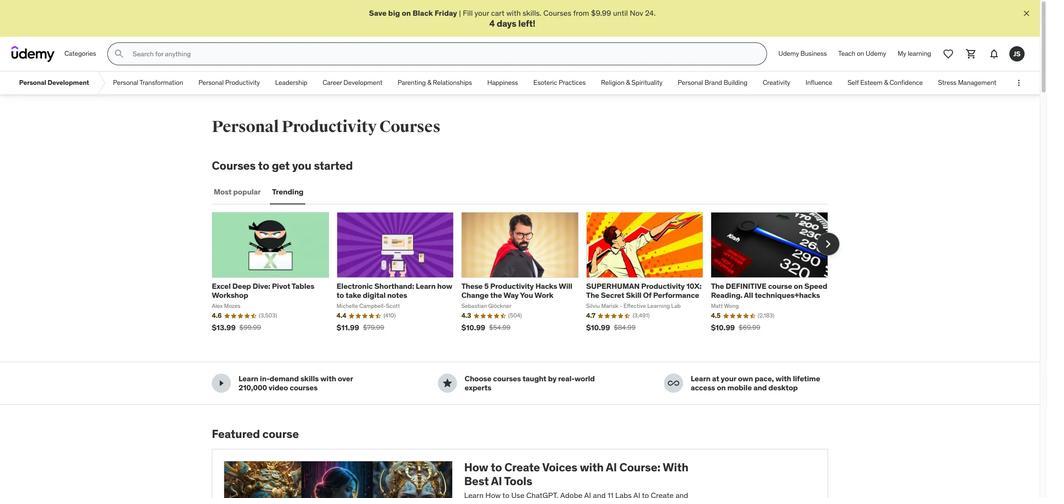 Task type: locate. For each thing, give the bounding box(es) containing it.
2 medium image from the left
[[442, 378, 454, 390]]

your right fill
[[475, 8, 490, 18]]

& right religion
[[626, 78, 630, 87]]

2 udemy from the left
[[866, 49, 887, 58]]

notes
[[387, 291, 407, 300]]

brand
[[705, 78, 723, 87]]

learn left at
[[691, 374, 711, 384]]

lifetime
[[793, 374, 821, 384]]

relationships
[[433, 78, 472, 87]]

experts
[[465, 383, 492, 393]]

to inside how to create voices with ai course: with best ai tools
[[491, 461, 502, 475]]

superhuman productivity 10x: the secret skill of performance
[[587, 282, 702, 300]]

0 horizontal spatial to
[[258, 159, 270, 173]]

your right at
[[721, 374, 737, 384]]

religion & spirituality
[[601, 78, 663, 87]]

1 horizontal spatial medium image
[[442, 378, 454, 390]]

trending button
[[270, 181, 306, 204]]

development right career
[[344, 78, 383, 87]]

desktop
[[769, 383, 798, 393]]

career
[[323, 78, 342, 87]]

how to create voices with ai course: with best ai tools link
[[212, 450, 829, 499]]

ai
[[606, 461, 617, 475], [491, 474, 502, 489]]

development inside the personal development link
[[48, 78, 89, 87]]

work
[[535, 291, 554, 300]]

featured course
[[212, 427, 299, 442]]

more subcategory menu links image
[[1015, 78, 1024, 88]]

1 vertical spatial courses
[[380, 117, 441, 137]]

& for parenting
[[428, 78, 432, 87]]

learn
[[416, 282, 436, 291], [239, 374, 259, 384], [691, 374, 711, 384]]

courses down parenting
[[380, 117, 441, 137]]

creativity link
[[756, 72, 798, 95]]

0 horizontal spatial ai
[[491, 474, 502, 489]]

productivity for superhuman productivity 10x: the secret skill of performance
[[642, 282, 685, 291]]

carousel element
[[212, 212, 840, 339]]

categories button
[[59, 43, 102, 65]]

courses right the "video"
[[290, 383, 318, 393]]

self
[[848, 78, 859, 87]]

learn inside learn at your own pace, with lifetime access on mobile and desktop
[[691, 374, 711, 384]]

2 & from the left
[[626, 78, 630, 87]]

0 horizontal spatial learn
[[239, 374, 259, 384]]

udemy left business
[[779, 49, 800, 58]]

2 horizontal spatial learn
[[691, 374, 711, 384]]

1 horizontal spatial the
[[711, 282, 725, 291]]

the left secret
[[587, 291, 600, 300]]

on left speed
[[794, 282, 803, 291]]

business
[[801, 49, 827, 58]]

hacks
[[536, 282, 558, 291]]

1 development from the left
[[48, 78, 89, 87]]

0 horizontal spatial development
[[48, 78, 89, 87]]

by
[[548, 374, 557, 384]]

deep
[[232, 282, 251, 291]]

0 horizontal spatial courses
[[212, 159, 256, 173]]

1 & from the left
[[428, 78, 432, 87]]

personal development
[[19, 78, 89, 87]]

choose
[[465, 374, 492, 384]]

practices
[[559, 78, 586, 87]]

medium image for choose
[[442, 378, 454, 390]]

voices
[[543, 461, 578, 475]]

|
[[459, 8, 461, 18]]

esteem
[[861, 78, 883, 87]]

0 horizontal spatial the
[[587, 291, 600, 300]]

& right esteem
[[885, 78, 889, 87]]

personal inside personal transformation link
[[113, 78, 138, 87]]

course right all
[[769, 282, 793, 291]]

0 horizontal spatial udemy
[[779, 49, 800, 58]]

personal for personal development
[[19, 78, 46, 87]]

1 horizontal spatial courses
[[493, 374, 521, 384]]

you
[[520, 291, 533, 300]]

2 vertical spatial to
[[491, 461, 502, 475]]

2 horizontal spatial &
[[885, 78, 889, 87]]

4
[[490, 18, 495, 29]]

js
[[1014, 50, 1021, 58]]

video
[[269, 383, 288, 393]]

&
[[428, 78, 432, 87], [626, 78, 630, 87], [885, 78, 889, 87]]

0 vertical spatial your
[[475, 8, 490, 18]]

to inside the electronic shorthand: learn how to take digital notes
[[337, 291, 344, 300]]

learn left in-
[[239, 374, 259, 384]]

these 5 productivity hacks will change the way you work
[[462, 282, 573, 300]]

ai left the 'course:'
[[606, 461, 617, 475]]

take
[[346, 291, 361, 300]]

1 horizontal spatial course
[[769, 282, 793, 291]]

personal inside the personal development link
[[19, 78, 46, 87]]

0 horizontal spatial &
[[428, 78, 432, 87]]

210,000
[[239, 383, 267, 393]]

learn left how
[[416, 282, 436, 291]]

performance
[[654, 291, 700, 300]]

the right 10x:
[[711, 282, 725, 291]]

stress management
[[939, 78, 997, 87]]

self esteem & confidence link
[[841, 72, 931, 95]]

parenting
[[398, 78, 426, 87]]

with inside the save big on black friday | fill your cart with skills. courses from $9.99 until nov 24. 4 days left!
[[507, 8, 521, 18]]

development down categories dropdown button at the top of page
[[48, 78, 89, 87]]

on right big
[[402, 8, 411, 18]]

with
[[507, 8, 521, 18], [321, 374, 336, 384], [776, 374, 792, 384], [580, 461, 604, 475]]

workshop
[[212, 291, 248, 300]]

how to create voices with ai course: with best ai tools
[[464, 461, 689, 489]]

to left take
[[337, 291, 344, 300]]

teach
[[839, 49, 856, 58]]

1 udemy from the left
[[779, 49, 800, 58]]

with inside learn in-demand skills with over 210,000 video courses
[[321, 374, 336, 384]]

my learning
[[898, 49, 932, 58]]

personal for personal transformation
[[113, 78, 138, 87]]

course right featured
[[263, 427, 299, 442]]

happiness
[[488, 78, 518, 87]]

0 vertical spatial course
[[769, 282, 793, 291]]

1 horizontal spatial your
[[721, 374, 737, 384]]

course:
[[620, 461, 661, 475]]

2 development from the left
[[344, 78, 383, 87]]

3 & from the left
[[885, 78, 889, 87]]

teach on udemy link
[[833, 43, 893, 65]]

Search for anything text field
[[131, 46, 756, 62]]

udemy left my
[[866, 49, 887, 58]]

electronic shorthand: learn how to take digital notes
[[337, 282, 453, 300]]

learn inside learn in-demand skills with over 210,000 video courses
[[239, 374, 259, 384]]

0 vertical spatial to
[[258, 159, 270, 173]]

productivity for personal productivity courses
[[282, 117, 377, 137]]

0 horizontal spatial course
[[263, 427, 299, 442]]

& right parenting
[[428, 78, 432, 87]]

with right voices
[[580, 461, 604, 475]]

on
[[402, 8, 411, 18], [857, 49, 865, 58], [794, 282, 803, 291], [717, 383, 726, 393]]

your inside the save big on black friday | fill your cart with skills. courses from $9.99 until nov 24. 4 days left!
[[475, 8, 490, 18]]

0 horizontal spatial your
[[475, 8, 490, 18]]

to
[[258, 159, 270, 173], [337, 291, 344, 300], [491, 461, 502, 475]]

udemy
[[779, 49, 800, 58], [866, 49, 887, 58]]

1 vertical spatial to
[[337, 291, 344, 300]]

on right teach
[[857, 49, 865, 58]]

medium image left 210,000
[[216, 378, 227, 390]]

started
[[314, 159, 353, 173]]

to right how
[[491, 461, 502, 475]]

with inside how to create voices with ai course: with best ai tools
[[580, 461, 604, 475]]

most popular
[[214, 187, 261, 197]]

1 horizontal spatial to
[[337, 291, 344, 300]]

building
[[724, 78, 748, 87]]

popular
[[233, 187, 261, 197]]

courses left taught
[[493, 374, 521, 384]]

medium image
[[216, 378, 227, 390], [442, 378, 454, 390]]

learn in-demand skills with over 210,000 video courses
[[239, 374, 353, 393]]

medium image left 'experts'
[[442, 378, 454, 390]]

confidence
[[890, 78, 924, 87]]

& inside 'link'
[[626, 78, 630, 87]]

with left over
[[321, 374, 336, 384]]

esoteric
[[534, 78, 558, 87]]

from
[[574, 8, 590, 18]]

personal inside the personal brand building link
[[678, 78, 704, 87]]

personal for personal productivity courses
[[212, 117, 279, 137]]

productivity inside superhuman productivity 10x: the secret skill of performance
[[642, 282, 685, 291]]

development inside career development link
[[344, 78, 383, 87]]

udemy image
[[11, 46, 55, 62]]

esoteric practices
[[534, 78, 586, 87]]

courses
[[493, 374, 521, 384], [290, 383, 318, 393]]

1 horizontal spatial &
[[626, 78, 630, 87]]

arrow pointing to subcategory menu links image
[[97, 72, 105, 95]]

you
[[292, 159, 312, 173]]

best
[[464, 474, 489, 489]]

ai right best
[[491, 474, 502, 489]]

the
[[491, 291, 502, 300]]

with up days
[[507, 8, 521, 18]]

0 vertical spatial courses
[[544, 8, 572, 18]]

0 horizontal spatial courses
[[290, 383, 318, 393]]

1 horizontal spatial development
[[344, 78, 383, 87]]

personal inside personal productivity link
[[199, 78, 224, 87]]

courses up the 'most popular'
[[212, 159, 256, 173]]

with right "pace,"
[[776, 374, 792, 384]]

1 medium image from the left
[[216, 378, 227, 390]]

religion & spirituality link
[[594, 72, 671, 95]]

on left the mobile
[[717, 383, 726, 393]]

superhuman productivity 10x: the secret skill of performance link
[[587, 282, 702, 300]]

personal productivity link
[[191, 72, 268, 95]]

productivity for personal productivity
[[225, 78, 260, 87]]

all
[[745, 291, 754, 300]]

personal transformation
[[113, 78, 183, 87]]

1 vertical spatial your
[[721, 374, 737, 384]]

change
[[462, 291, 489, 300]]

1 horizontal spatial learn
[[416, 282, 436, 291]]

shopping cart with 0 items image
[[966, 48, 978, 60]]

2 horizontal spatial to
[[491, 461, 502, 475]]

0 horizontal spatial medium image
[[216, 378, 227, 390]]

1 horizontal spatial udemy
[[866, 49, 887, 58]]

10x:
[[687, 282, 702, 291]]

2 horizontal spatial courses
[[544, 8, 572, 18]]

courses left from
[[544, 8, 572, 18]]

to left get at left
[[258, 159, 270, 173]]



Task type: vqa. For each thing, say whether or not it's contained in the screenshot.
reading.
yes



Task type: describe. For each thing, give the bounding box(es) containing it.
js link
[[1006, 43, 1029, 65]]

stress
[[939, 78, 957, 87]]

tools
[[504, 474, 533, 489]]

career development link
[[315, 72, 390, 95]]

big
[[389, 8, 400, 18]]

to for how
[[491, 461, 502, 475]]

personal productivity courses
[[212, 117, 441, 137]]

excel deep dive: pivot tables workshop
[[212, 282, 315, 300]]

my learning link
[[893, 43, 938, 65]]

& for religion
[[626, 78, 630, 87]]

with
[[663, 461, 689, 475]]

learn inside the electronic shorthand: learn how to take digital notes
[[416, 282, 436, 291]]

development for career development
[[344, 78, 383, 87]]

medium image
[[668, 378, 680, 390]]

submit search image
[[114, 48, 125, 60]]

personal brand building link
[[671, 72, 756, 95]]

personal productivity
[[199, 78, 260, 87]]

career development
[[323, 78, 383, 87]]

1 horizontal spatial ai
[[606, 461, 617, 475]]

most
[[214, 187, 232, 197]]

speed
[[805, 282, 828, 291]]

personal for personal brand building
[[678, 78, 704, 87]]

the inside the definitive course on speed reading. all techniques+hacks
[[711, 282, 725, 291]]

personal development link
[[11, 72, 97, 95]]

how
[[464, 461, 489, 475]]

course inside the definitive course on speed reading. all techniques+hacks
[[769, 282, 793, 291]]

cart
[[491, 8, 505, 18]]

next image
[[821, 237, 836, 252]]

personal transformation link
[[105, 72, 191, 95]]

influence
[[806, 78, 833, 87]]

on inside the definitive course on speed reading. all techniques+hacks
[[794, 282, 803, 291]]

to for courses
[[258, 159, 270, 173]]

1 horizontal spatial courses
[[380, 117, 441, 137]]

24.
[[645, 8, 656, 18]]

most popular button
[[212, 181, 263, 204]]

personal brand building
[[678, 78, 748, 87]]

courses inside choose courses taught by real-world experts
[[493, 374, 521, 384]]

trending
[[272, 187, 304, 197]]

courses inside the save big on black friday | fill your cart with skills. courses from $9.99 until nov 24. 4 days left!
[[544, 8, 572, 18]]

personal for personal productivity
[[199, 78, 224, 87]]

real-
[[559, 374, 575, 384]]

stress management link
[[931, 72, 1005, 95]]

own
[[738, 374, 754, 384]]

until
[[614, 8, 628, 18]]

learn at your own pace, with lifetime access on mobile and desktop
[[691, 374, 821, 393]]

over
[[338, 374, 353, 384]]

skills.
[[523, 8, 542, 18]]

leadership link
[[268, 72, 315, 95]]

and
[[754, 383, 767, 393]]

udemy business
[[779, 49, 827, 58]]

nov
[[630, 8, 644, 18]]

learn for learn at your own pace, with lifetime access on mobile and desktop
[[691, 374, 711, 384]]

access
[[691, 383, 716, 393]]

close image
[[1023, 9, 1032, 18]]

medium image for learn
[[216, 378, 227, 390]]

5
[[485, 282, 489, 291]]

udemy inside udemy business link
[[779, 49, 800, 58]]

learn for learn in-demand skills with over 210,000 video courses
[[239, 374, 259, 384]]

$9.99
[[591, 8, 612, 18]]

religion
[[601, 78, 625, 87]]

management
[[959, 78, 997, 87]]

superhuman
[[587, 282, 640, 291]]

teach on udemy
[[839, 49, 887, 58]]

these
[[462, 282, 483, 291]]

development for personal development
[[48, 78, 89, 87]]

black
[[413, 8, 433, 18]]

dive:
[[253, 282, 271, 291]]

these 5 productivity hacks will change the way you work link
[[462, 282, 573, 300]]

the inside superhuman productivity 10x: the secret skill of performance
[[587, 291, 600, 300]]

with inside learn at your own pace, with lifetime access on mobile and desktop
[[776, 374, 792, 384]]

world
[[575, 374, 595, 384]]

demand
[[270, 374, 299, 384]]

featured
[[212, 427, 260, 442]]

courses inside learn in-demand skills with over 210,000 video courses
[[290, 383, 318, 393]]

creativity
[[763, 78, 791, 87]]

the definitive course on speed reading. all techniques+hacks link
[[711, 282, 828, 300]]

udemy business link
[[773, 43, 833, 65]]

at
[[713, 374, 720, 384]]

save big on black friday | fill your cart with skills. courses from $9.99 until nov 24. 4 days left!
[[369, 8, 656, 29]]

my
[[898, 49, 907, 58]]

1 vertical spatial course
[[263, 427, 299, 442]]

leadership
[[275, 78, 308, 87]]

your inside learn at your own pace, with lifetime access on mobile and desktop
[[721, 374, 737, 384]]

transformation
[[140, 78, 183, 87]]

mobile
[[728, 383, 752, 393]]

in-
[[260, 374, 270, 384]]

parenting & relationships
[[398, 78, 472, 87]]

fill
[[463, 8, 473, 18]]

techniques+hacks
[[755, 291, 821, 300]]

of
[[644, 291, 652, 300]]

happiness link
[[480, 72, 526, 95]]

influence link
[[798, 72, 841, 95]]

on inside the save big on black friday | fill your cart with skills. courses from $9.99 until nov 24. 4 days left!
[[402, 8, 411, 18]]

how
[[437, 282, 453, 291]]

definitive
[[726, 282, 767, 291]]

productivity inside the these 5 productivity hacks will change the way you work
[[491, 282, 534, 291]]

left!
[[519, 18, 536, 29]]

notifications image
[[989, 48, 1001, 60]]

udemy inside teach on udemy link
[[866, 49, 887, 58]]

2 vertical spatial courses
[[212, 159, 256, 173]]

tables
[[292, 282, 315, 291]]

wishlist image
[[943, 48, 955, 60]]

skills
[[301, 374, 319, 384]]

friday
[[435, 8, 457, 18]]

shorthand:
[[375, 282, 414, 291]]

create
[[505, 461, 540, 475]]

on inside learn at your own pace, with lifetime access on mobile and desktop
[[717, 383, 726, 393]]

electronic shorthand: learn how to take digital notes link
[[337, 282, 453, 300]]



